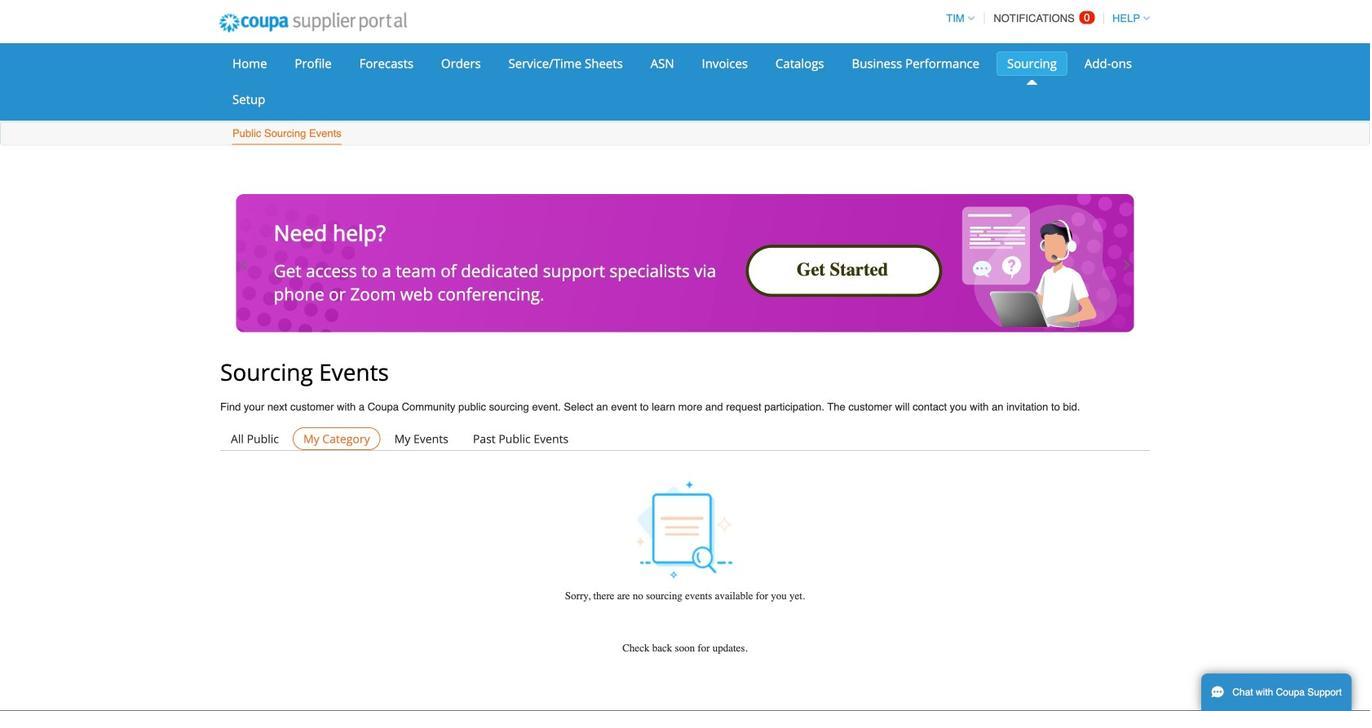 Task type: describe. For each thing, give the bounding box(es) containing it.
coupa supplier portal image
[[208, 2, 418, 43]]



Task type: locate. For each thing, give the bounding box(es) containing it.
tab list
[[220, 428, 1151, 451]]

previous image
[[238, 259, 251, 272]]

navigation
[[940, 2, 1151, 34]]



Task type: vqa. For each thing, say whether or not it's contained in the screenshot.
Sustainability Ratings dropdown button on the bottom of page
no



